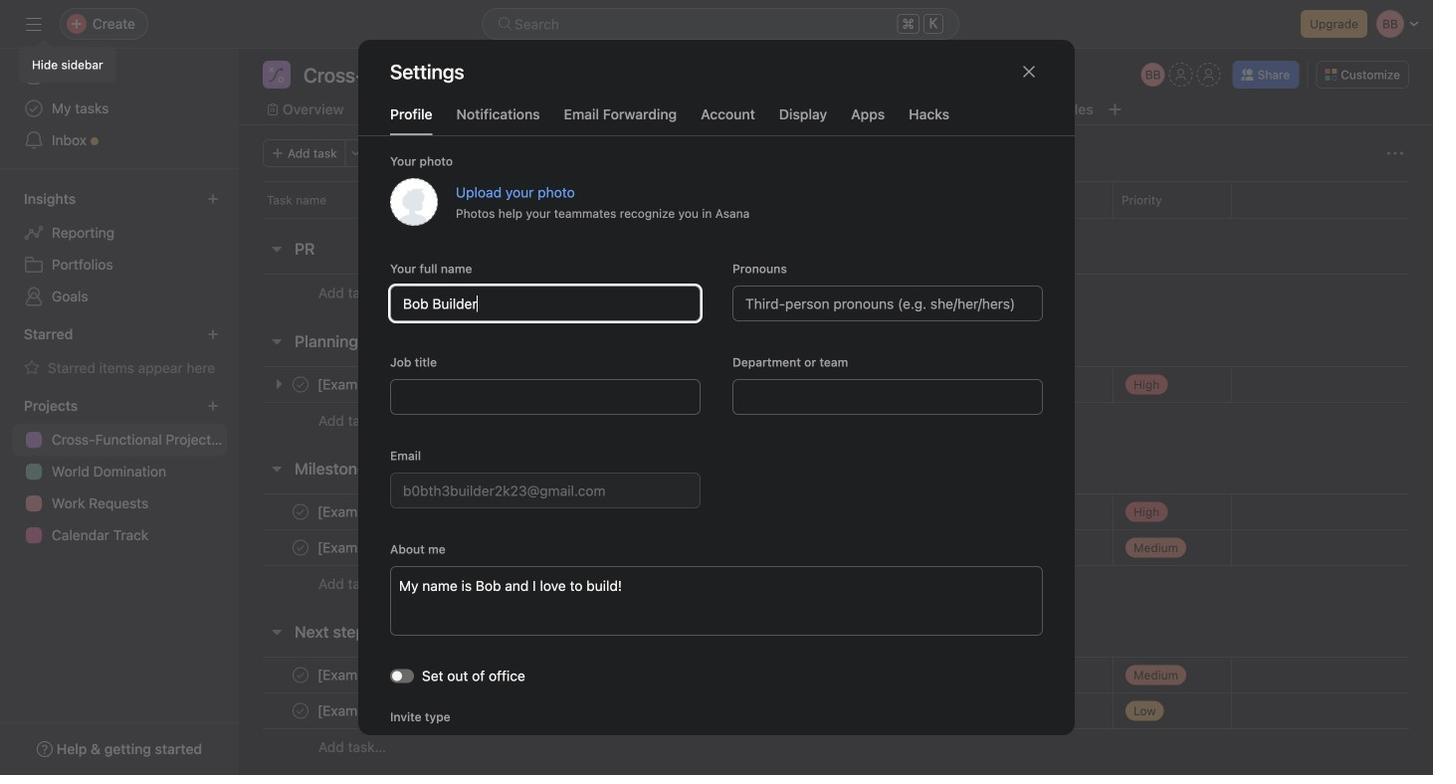 Task type: describe. For each thing, give the bounding box(es) containing it.
mark complete image for task name text field in the [example] evaluate new email marketing platform cell
[[289, 536, 313, 560]]

manage project members image
[[1142, 63, 1165, 87]]

hide sidebar image
[[26, 16, 42, 32]]

mark complete image for task name text field inside the [example] approve campaign copy cell
[[289, 664, 313, 687]]

2 collapse task list for this group image from the top
[[269, 334, 285, 349]]

[example] approve campaign copy cell
[[239, 657, 876, 694]]

mark complete checkbox for task name text box
[[289, 699, 313, 723]]

1 collapse task list for this group image from the top
[[269, 241, 285, 257]]

collapse task list for this group image for mark complete option inside the [example] finalize budget cell
[[269, 461, 285, 477]]

[example] evaluate new email marketing platform cell
[[239, 530, 876, 566]]

Third-person pronouns (e.g. she/her/hers) text field
[[733, 286, 1043, 322]]

mark complete checkbox for [example] evaluate new email marketing platform cell
[[289, 500, 313, 524]]

[example] finalize budget cell
[[239, 494, 876, 531]]

projects element
[[0, 388, 239, 556]]

Task name text field
[[314, 701, 571, 721]]

upload new photo image
[[390, 178, 438, 226]]

header planning tree grid
[[239, 366, 1434, 439]]



Task type: vqa. For each thing, say whether or not it's contained in the screenshot.
/
no



Task type: locate. For each thing, give the bounding box(es) containing it.
2 task name text field from the top
[[314, 538, 640, 558]]

0 vertical spatial mark complete checkbox
[[289, 500, 313, 524]]

task name text field inside [example] evaluate new email marketing platform cell
[[314, 538, 640, 558]]

2 vertical spatial mark complete image
[[289, 664, 313, 687]]

mark complete image
[[289, 699, 313, 723]]

1 mark complete checkbox from the top
[[289, 500, 313, 524]]

2 vertical spatial task name text field
[[314, 666, 547, 685]]

2 mark complete image from the top
[[289, 536, 313, 560]]

mark complete image inside [example] evaluate new email marketing platform cell
[[289, 536, 313, 560]]

2 mark complete checkbox from the top
[[289, 699, 313, 723]]

1 mark complete checkbox from the top
[[289, 536, 313, 560]]

[example] find venue for holiday party cell
[[239, 693, 876, 730]]

1 vertical spatial mark complete image
[[289, 536, 313, 560]]

global element
[[0, 49, 239, 168]]

1 vertical spatial mark complete checkbox
[[289, 664, 313, 687]]

switch
[[390, 669, 414, 683]]

mark complete image
[[289, 500, 313, 524], [289, 536, 313, 560], [289, 664, 313, 687]]

task name text field inside the [example] finalize budget cell
[[314, 502, 490, 522]]

mark complete image inside the [example] finalize budget cell
[[289, 500, 313, 524]]

2 collapse task list for this group image from the top
[[269, 624, 285, 640]]

collapse task list for this group image for mark complete option inside the [example] approve campaign copy cell
[[269, 624, 285, 640]]

header next steps tree grid
[[239, 657, 1434, 766]]

Mark complete checkbox
[[289, 500, 313, 524], [289, 664, 313, 687]]

mark complete checkbox inside the [example] finalize budget cell
[[289, 500, 313, 524]]

0 vertical spatial collapse task list for this group image
[[269, 241, 285, 257]]

None text field
[[299, 61, 573, 89], [390, 379, 701, 415], [299, 61, 573, 89], [390, 379, 701, 415]]

header milestones tree grid
[[239, 494, 1434, 602]]

mark complete image inside [example] approve campaign copy cell
[[289, 664, 313, 687]]

collapse task list for this group image
[[269, 241, 285, 257], [269, 334, 285, 349]]

mark complete checkbox for the [example] find venue for holiday party cell
[[289, 664, 313, 687]]

Mark complete checkbox
[[289, 536, 313, 560], [289, 699, 313, 723]]

Task name text field
[[314, 502, 490, 522], [314, 538, 640, 558], [314, 666, 547, 685]]

3 task name text field from the top
[[314, 666, 547, 685]]

0 vertical spatial collapse task list for this group image
[[269, 461, 285, 477]]

I usually work from 9am-5pm PST. Feel free to assign me a task with a due date anytime. Also, I love dogs! text field
[[390, 566, 1043, 636]]

0 vertical spatial task name text field
[[314, 502, 490, 522]]

tooltip
[[20, 42, 115, 82]]

insights element
[[0, 181, 239, 317]]

task name text field for mark complete option inside the [example] approve campaign copy cell
[[314, 666, 547, 685]]

None text field
[[390, 286, 701, 322], [733, 379, 1043, 415], [390, 473, 701, 509], [390, 286, 701, 322], [733, 379, 1043, 415], [390, 473, 701, 509]]

row
[[239, 181, 1434, 218], [263, 217, 1410, 219], [239, 274, 1434, 312], [239, 402, 1434, 439], [239, 494, 1434, 531], [239, 530, 1434, 566], [239, 565, 1434, 602], [239, 657, 1434, 694], [239, 693, 1434, 730], [239, 729, 1434, 766]]

3 mark complete image from the top
[[289, 664, 313, 687]]

task name text field for mark complete option inside the [example] finalize budget cell
[[314, 502, 490, 522]]

0 vertical spatial mark complete image
[[289, 500, 313, 524]]

1 vertical spatial collapse task list for this group image
[[269, 624, 285, 640]]

settings tab list
[[358, 104, 1075, 136]]

1 vertical spatial task name text field
[[314, 538, 640, 558]]

0 vertical spatial mark complete checkbox
[[289, 536, 313, 560]]

1 vertical spatial mark complete checkbox
[[289, 699, 313, 723]]

dialog
[[358, 40, 1075, 776]]

collapse task list for this group image
[[269, 461, 285, 477], [269, 624, 285, 640]]

line_and_symbols image
[[269, 67, 285, 83]]

1 task name text field from the top
[[314, 502, 490, 522]]

mark complete checkbox inside [example] approve campaign copy cell
[[289, 664, 313, 687]]

1 collapse task list for this group image from the top
[[269, 461, 285, 477]]

task name text field inside [example] approve campaign copy cell
[[314, 666, 547, 685]]

mark complete checkbox inside the [example] find venue for holiday party cell
[[289, 699, 313, 723]]

1 vertical spatial collapse task list for this group image
[[269, 334, 285, 349]]

mark complete checkbox inside [example] evaluate new email marketing platform cell
[[289, 536, 313, 560]]

close this dialog image
[[1021, 64, 1037, 80]]

mark complete checkbox for task name text field in the [example] evaluate new email marketing platform cell
[[289, 536, 313, 560]]

2 mark complete checkbox from the top
[[289, 664, 313, 687]]

mark complete image for task name text field within the [example] finalize budget cell
[[289, 500, 313, 524]]

1 mark complete image from the top
[[289, 500, 313, 524]]

starred element
[[0, 317, 239, 388]]



